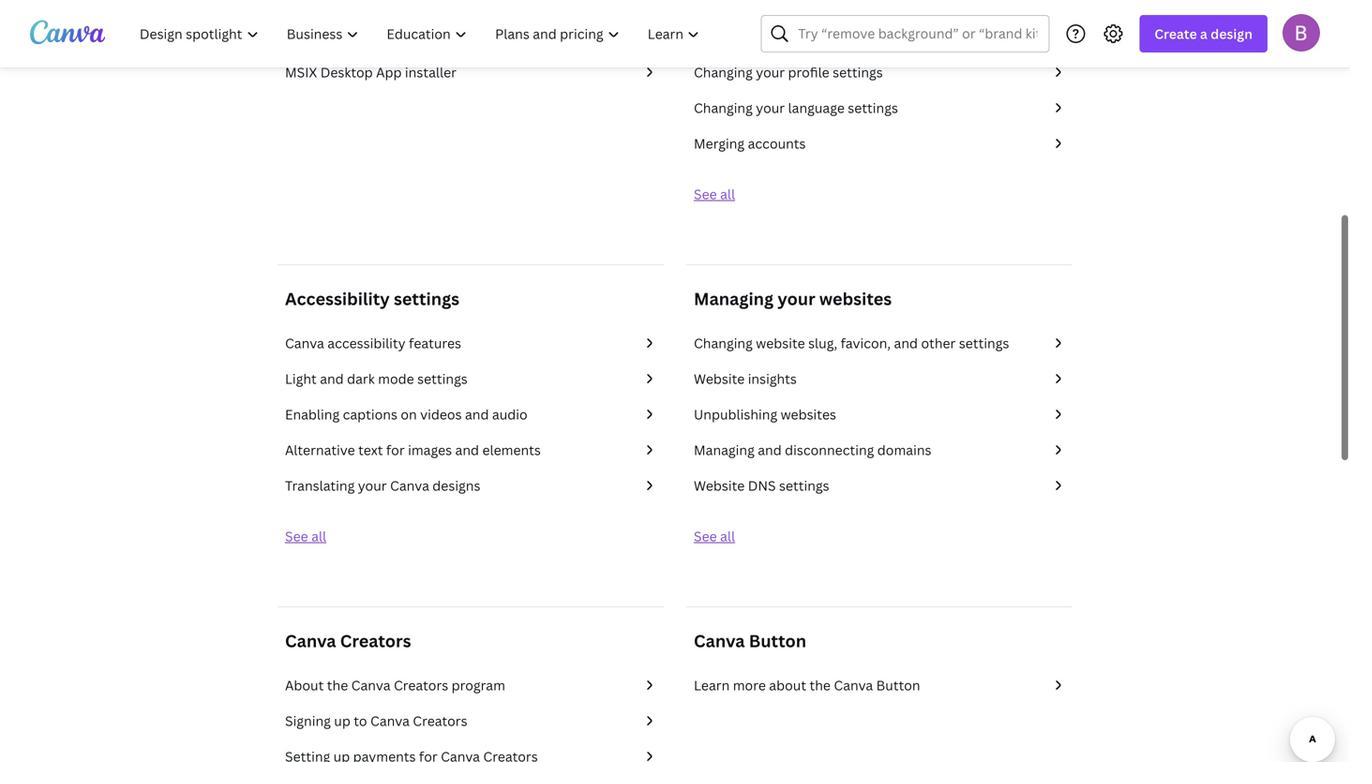 Task type: vqa. For each thing, say whether or not it's contained in the screenshot.
bottommost Europe
no



Task type: locate. For each thing, give the bounding box(es) containing it.
0 horizontal spatial the
[[327, 677, 348, 694]]

disconnecting
[[785, 441, 874, 459]]

and down enabling captions on videos and audio 'link'
[[455, 441, 479, 459]]

the right about
[[327, 677, 348, 694]]

canva creators
[[285, 630, 411, 653]]

see down website dns settings
[[694, 527, 717, 545]]

1 vertical spatial websites
[[781, 406, 836, 423]]

canva up about
[[285, 630, 336, 653]]

2 the from the left
[[810, 677, 831, 694]]

1 vertical spatial creators
[[394, 677, 448, 694]]

text
[[358, 441, 383, 459]]

0 vertical spatial website
[[694, 370, 745, 388]]

enabling
[[285, 406, 340, 423]]

signing
[[285, 712, 331, 730]]

your for language
[[756, 99, 785, 117]]

settings inside "light and dark mode settings" link
[[417, 370, 468, 388]]

1 website from the top
[[694, 370, 745, 388]]

managing and disconnecting domains
[[694, 441, 932, 459]]

all down translating
[[311, 527, 326, 545]]

2 managing from the top
[[694, 441, 755, 459]]

0 vertical spatial button
[[749, 630, 807, 653]]

creators down about the canva creators program link
[[413, 712, 468, 730]]

and inside 'link'
[[465, 406, 489, 423]]

see all button for managing your websites
[[694, 527, 735, 545]]

captions
[[343, 406, 398, 423]]

creators up the about the canva creators program
[[340, 630, 411, 653]]

translating
[[285, 477, 355, 495]]

changing your language settings
[[694, 99, 898, 117]]

canva right to
[[370, 712, 410, 730]]

desktop
[[320, 63, 373, 81]]

the right "about"
[[810, 677, 831, 694]]

website inside the website dns settings link
[[694, 477, 745, 495]]

1 vertical spatial button
[[876, 677, 920, 694]]

canva right "about"
[[834, 677, 873, 694]]

canva up signing up to canva creators
[[351, 677, 391, 694]]

your up website
[[778, 287, 816, 310]]

the inside about the canva creators program link
[[327, 677, 348, 694]]

1 vertical spatial changing
[[694, 99, 753, 117]]

settings inside 'changing your profile settings' link
[[833, 63, 883, 81]]

1 managing from the top
[[694, 287, 774, 310]]

about
[[285, 677, 324, 694]]

see all button down merging
[[694, 185, 735, 203]]

changing your profile settings
[[694, 63, 883, 81]]

about the canva creators program
[[285, 677, 505, 694]]

managing inside managing and disconnecting domains link
[[694, 441, 755, 459]]

create
[[1155, 25, 1197, 43]]

see all down website dns settings
[[694, 527, 735, 545]]

for
[[386, 441, 405, 459]]

3 changing from the top
[[694, 334, 753, 352]]

see down translating
[[285, 527, 308, 545]]

settings inside changing website slug, favicon, and other settings link
[[959, 334, 1009, 352]]

and
[[894, 334, 918, 352], [320, 370, 344, 388], [465, 406, 489, 423], [455, 441, 479, 459], [758, 441, 782, 459]]

canva
[[285, 334, 324, 352], [390, 477, 429, 495], [285, 630, 336, 653], [694, 630, 745, 653], [351, 677, 391, 694], [834, 677, 873, 694], [370, 712, 410, 730]]

managing your websites
[[694, 287, 892, 310]]

settings
[[833, 63, 883, 81], [848, 99, 898, 117], [394, 287, 460, 310], [959, 334, 1009, 352], [417, 370, 468, 388], [779, 477, 829, 495]]

and left other
[[894, 334, 918, 352]]

1 vertical spatial website
[[694, 477, 745, 495]]

websites up managing and disconnecting domains
[[781, 406, 836, 423]]

settings up changing your language settings link
[[833, 63, 883, 81]]

see down merging
[[694, 185, 717, 203]]

website dns settings
[[694, 477, 829, 495]]

see all button
[[694, 185, 735, 203], [285, 527, 326, 545], [694, 527, 735, 545]]

website for website insights
[[694, 370, 745, 388]]

0 horizontal spatial button
[[749, 630, 807, 653]]

installer
[[405, 63, 457, 81]]

1 changing from the top
[[694, 63, 753, 81]]

all for accessibility settings
[[311, 527, 326, 545]]

managing for managing your websites
[[694, 287, 774, 310]]

creators
[[340, 630, 411, 653], [394, 677, 448, 694], [413, 712, 468, 730]]

a
[[1200, 25, 1208, 43]]

and left audio
[[465, 406, 489, 423]]

changing your language settings link
[[694, 98, 1065, 118]]

1 vertical spatial managing
[[694, 441, 755, 459]]

the
[[327, 677, 348, 694], [810, 677, 831, 694]]

2 website from the top
[[694, 477, 745, 495]]

all down website dns settings
[[720, 527, 735, 545]]

accessibility
[[285, 287, 390, 310]]

website insights
[[694, 370, 797, 388]]

app
[[376, 63, 402, 81]]

0 vertical spatial changing
[[694, 63, 753, 81]]

see all button down translating
[[285, 527, 326, 545]]

website left 'dns'
[[694, 477, 745, 495]]

1 horizontal spatial the
[[810, 677, 831, 694]]

canva up light
[[285, 334, 324, 352]]

profile
[[788, 63, 830, 81]]

creators up signing up to canva creators
[[394, 677, 448, 694]]

settings down managing and disconnecting domains
[[779, 477, 829, 495]]

see for accessibility settings
[[285, 527, 308, 545]]

all
[[720, 185, 735, 203], [311, 527, 326, 545], [720, 527, 735, 545]]

bob builder image
[[1283, 14, 1320, 51]]

website
[[694, 370, 745, 388], [694, 477, 745, 495]]

settings right other
[[959, 334, 1009, 352]]

and for images
[[455, 441, 479, 459]]

Try "remove background" or "brand kit" search field
[[798, 16, 1037, 52]]

and left dark
[[320, 370, 344, 388]]

create a design
[[1155, 25, 1253, 43]]

your down "text"
[[358, 477, 387, 495]]

learn
[[694, 677, 730, 694]]

0 vertical spatial creators
[[340, 630, 411, 653]]

managing down unpublishing
[[694, 441, 755, 459]]

2 vertical spatial changing
[[694, 334, 753, 352]]

settings up videos
[[417, 370, 468, 388]]

and down unpublishing websites at the right of page
[[758, 441, 782, 459]]

canva inside learn more about the canva button link
[[834, 677, 873, 694]]

your
[[756, 63, 785, 81], [756, 99, 785, 117], [778, 287, 816, 310], [358, 477, 387, 495]]

see all
[[694, 185, 735, 203], [285, 527, 326, 545], [694, 527, 735, 545]]

websites
[[819, 287, 892, 310], [781, 406, 836, 423]]

accounts
[[748, 135, 806, 152]]

canva up 'learn'
[[694, 630, 745, 653]]

your for canva
[[358, 477, 387, 495]]

website up unpublishing
[[694, 370, 745, 388]]

msix desktop app installer
[[285, 63, 457, 81]]

canva inside "signing up to canva creators" link
[[370, 712, 410, 730]]

canva down alternative text for images and elements
[[390, 477, 429, 495]]

features
[[409, 334, 461, 352]]

2 changing from the top
[[694, 99, 753, 117]]

dark
[[347, 370, 375, 388]]

your left the profile
[[756, 63, 785, 81]]

see all button down website dns settings
[[694, 527, 735, 545]]

1 the from the left
[[327, 677, 348, 694]]

settings inside the website dns settings link
[[779, 477, 829, 495]]

changing for changing your profile settings
[[694, 63, 753, 81]]

design
[[1211, 25, 1253, 43]]

mode
[[378, 370, 414, 388]]

changing your profile settings link
[[694, 62, 1065, 83]]

see all down translating
[[285, 527, 326, 545]]

managing
[[694, 287, 774, 310], [694, 441, 755, 459]]

create a design button
[[1140, 15, 1268, 53]]

managing up website
[[694, 287, 774, 310]]

your for profile
[[756, 63, 785, 81]]

settings down 'changing your profile settings' link
[[848, 99, 898, 117]]

your up accounts
[[756, 99, 785, 117]]

alternative
[[285, 441, 355, 459]]

changing for changing your language settings
[[694, 99, 753, 117]]

changing
[[694, 63, 753, 81], [694, 99, 753, 117], [694, 334, 753, 352]]

canva button
[[694, 630, 807, 653]]

language
[[788, 99, 845, 117]]

websites up changing website slug, favicon, and other settings
[[819, 287, 892, 310]]

0 vertical spatial managing
[[694, 287, 774, 310]]

button
[[749, 630, 807, 653], [876, 677, 920, 694]]

website inside website insights "link"
[[694, 370, 745, 388]]

light and dark mode settings link
[[285, 369, 656, 389]]

see
[[694, 185, 717, 203], [285, 527, 308, 545], [694, 527, 717, 545]]



Task type: describe. For each thing, give the bounding box(es) containing it.
0 vertical spatial websites
[[819, 287, 892, 310]]

top level navigation element
[[128, 15, 716, 53]]

the inside learn more about the canva button link
[[810, 677, 831, 694]]

unpublishing
[[694, 406, 778, 423]]

light
[[285, 370, 317, 388]]

changing for changing website slug, favicon, and other settings
[[694, 334, 753, 352]]

accessibility settings
[[285, 287, 460, 310]]

canva inside the canva accessibility features link
[[285, 334, 324, 352]]

about
[[769, 677, 806, 694]]

signing up to canva creators
[[285, 712, 468, 730]]

changing website slug, favicon, and other settings
[[694, 334, 1009, 352]]

on
[[401, 406, 417, 423]]

learn more about the canva button
[[694, 677, 920, 694]]

slug,
[[808, 334, 838, 352]]

settings up features
[[394, 287, 460, 310]]

canva accessibility features
[[285, 334, 461, 352]]

dns
[[748, 477, 776, 495]]

alternative text for images and elements link
[[285, 440, 656, 460]]

see all down merging
[[694, 185, 735, 203]]

and for favicon,
[[894, 334, 918, 352]]

alternative text for images and elements
[[285, 441, 541, 459]]

msix
[[285, 63, 317, 81]]

website for website dns settings
[[694, 477, 745, 495]]

to
[[354, 712, 367, 730]]

merging
[[694, 135, 745, 152]]

translating your canva designs
[[285, 477, 481, 495]]

images
[[408, 441, 452, 459]]

translating your canva designs link
[[285, 475, 656, 496]]

enabling captions on videos and audio link
[[285, 404, 656, 425]]

more
[[733, 677, 766, 694]]

website
[[756, 334, 805, 352]]

designs
[[433, 477, 481, 495]]

all down merging
[[720, 185, 735, 203]]

signing up to canva creators link
[[285, 711, 656, 731]]

enabling captions on videos and audio
[[285, 406, 528, 423]]

unpublishing websites link
[[694, 404, 1065, 425]]

canva inside about the canva creators program link
[[351, 677, 391, 694]]

favicon,
[[841, 334, 891, 352]]

and for videos
[[465, 406, 489, 423]]

elements
[[482, 441, 541, 459]]

changing website slug, favicon, and other settings link
[[694, 333, 1065, 354]]

merging accounts
[[694, 135, 806, 152]]

your for websites
[[778, 287, 816, 310]]

learn more about the canva button link
[[694, 675, 1065, 696]]

canva accessibility features link
[[285, 333, 656, 354]]

managing for managing and disconnecting domains
[[694, 441, 755, 459]]

msix desktop app installer link
[[285, 62, 656, 83]]

2 vertical spatial creators
[[413, 712, 468, 730]]

canva inside translating your canva designs link
[[390, 477, 429, 495]]

audio
[[492, 406, 528, 423]]

accessibility
[[328, 334, 406, 352]]

see all for accessibility settings
[[285, 527, 326, 545]]

see all button for accessibility settings
[[285, 527, 326, 545]]

other
[[921, 334, 956, 352]]

light and dark mode settings
[[285, 370, 468, 388]]

website dns settings link
[[694, 475, 1065, 496]]

insights
[[748, 370, 797, 388]]

see for managing your websites
[[694, 527, 717, 545]]

videos
[[420, 406, 462, 423]]

see all for managing your websites
[[694, 527, 735, 545]]

all for managing your websites
[[720, 527, 735, 545]]

domains
[[877, 441, 932, 459]]

1 horizontal spatial button
[[876, 677, 920, 694]]

unpublishing websites
[[694, 406, 836, 423]]

managing and disconnecting domains link
[[694, 440, 1065, 460]]

settings inside changing your language settings link
[[848, 99, 898, 117]]

website insights link
[[694, 369, 1065, 389]]

websites inside 'link'
[[781, 406, 836, 423]]

merging accounts link
[[694, 133, 1065, 154]]

up
[[334, 712, 351, 730]]

about the canva creators program link
[[285, 675, 656, 696]]

program
[[452, 677, 505, 694]]



